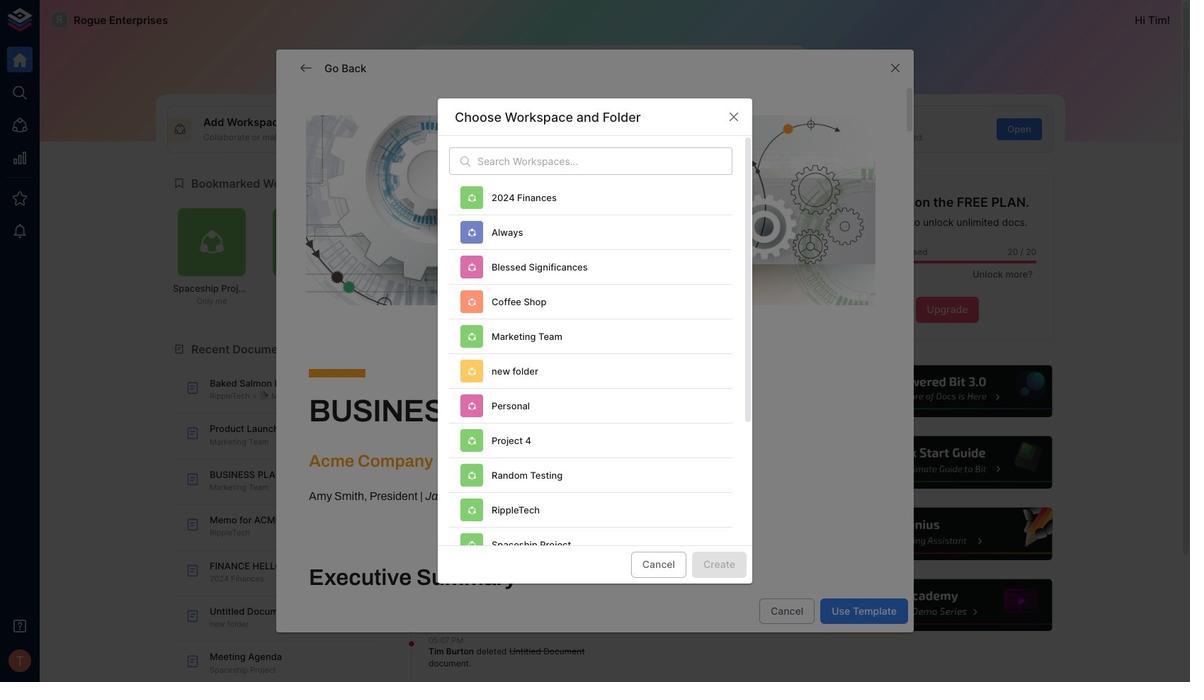 Task type: vqa. For each thing, say whether or not it's contained in the screenshot.
dialog
yes



Task type: locate. For each thing, give the bounding box(es) containing it.
Search Workspaces... text field
[[478, 148, 733, 175]]

help image
[[841, 363, 1055, 420], [841, 435, 1055, 491], [841, 506, 1055, 563], [841, 578, 1055, 634]]

4 help image from the top
[[841, 578, 1055, 634]]

dialog
[[276, 50, 914, 683], [438, 99, 753, 683]]



Task type: describe. For each thing, give the bounding box(es) containing it.
3 help image from the top
[[841, 506, 1055, 563]]

2 help image from the top
[[841, 435, 1055, 491]]

1 help image from the top
[[841, 363, 1055, 420]]



